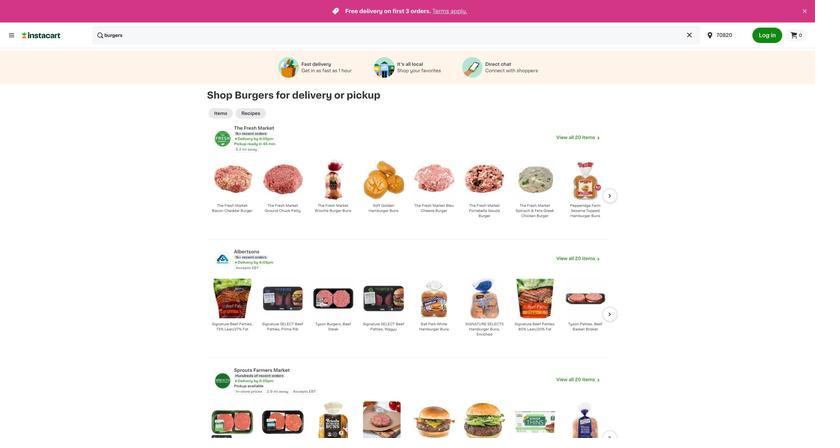 Task type: locate. For each thing, give the bounding box(es) containing it.
sprouts 85% lean grass-fed ground beef patties image
[[212, 402, 253, 438]]

1 vertical spatial item carousel region
[[201, 275, 617, 360]]

2 item carousel region from the top
[[201, 275, 617, 360]]

signature beef patties, 73% lean/27% fat image
[[212, 278, 253, 319]]

truffle beef burgers image
[[363, 402, 400, 438]]

3 item carousel region from the top
[[201, 399, 617, 438]]

ball park white hamburger buns image
[[413, 278, 455, 319]]

None search field
[[93, 26, 700, 44]]

the fresh market show all 20 items element
[[234, 125, 557, 131]]

pepperidge farm sesame topped hamburger buns image
[[565, 159, 606, 201]]

signature select beef patties, wagyu image
[[363, 278, 404, 319]]

0 vertical spatial item carousel region
[[201, 156, 617, 242]]

2 vertical spatial item carousel region
[[201, 399, 617, 438]]

albertsons show all 20 items element
[[234, 249, 557, 255]]

the fresh market bleu cheese burger image
[[413, 159, 455, 201]]

pound of ground grass fed beef burger thins image
[[514, 402, 556, 438]]

signature select beef patties, prime rib image
[[262, 278, 303, 319]]

sprouts all natural lean ground beef patties 93% lean 7% fat image
[[262, 402, 303, 438]]

item carousel region
[[201, 156, 617, 242], [201, 275, 617, 360], [201, 399, 617, 438]]

1 item carousel region from the top
[[201, 156, 617, 242]]

item carousel region for sprouts farmers market show all 20 items element
[[201, 399, 617, 438]]

tyson burgers, beef steak image
[[312, 278, 354, 319]]

the fresh market brioche burger buns image
[[312, 159, 354, 201]]

tyson patties, beef basket brisket image
[[565, 278, 606, 319]]



Task type: describe. For each thing, give the bounding box(es) containing it.
bacon jalapeno cheese cowboy burgers image
[[413, 402, 455, 438]]

Search field
[[93, 26, 700, 44]]

signature selects hamburger buns, enriched image
[[464, 278, 505, 319]]

the fresh market ground chuck patty image
[[262, 159, 303, 201]]

item carousel region for the fresh market show all 20 items element
[[201, 156, 617, 242]]

sprouts farmers market show all 20 items element
[[234, 367, 557, 374]]

market corner classic burger buns 8 pack image
[[565, 402, 606, 438]]

instacart logo image
[[22, 31, 60, 39]]

signature beef patties, 80% lean/20% fat image
[[514, 278, 556, 319]]

limited time offer region
[[0, 0, 801, 22]]

the fresh market bacon cheddar burger image
[[212, 159, 253, 201]]

herb butter grass-fed beef burgers image
[[464, 402, 505, 438]]

soft golden hamburger buns image
[[363, 159, 404, 201]]

the fresh market portabella gouda burger image
[[464, 159, 505, 201]]

plant based brioche burger buns 8 count image
[[312, 402, 354, 438]]

item carousel region for albertsons show all 20 items element
[[201, 275, 617, 360]]

the fresh market spinach & feta greek chicken burger image
[[514, 159, 556, 201]]



Task type: vqa. For each thing, say whether or not it's contained in the screenshot.
first item carousel region
yes



